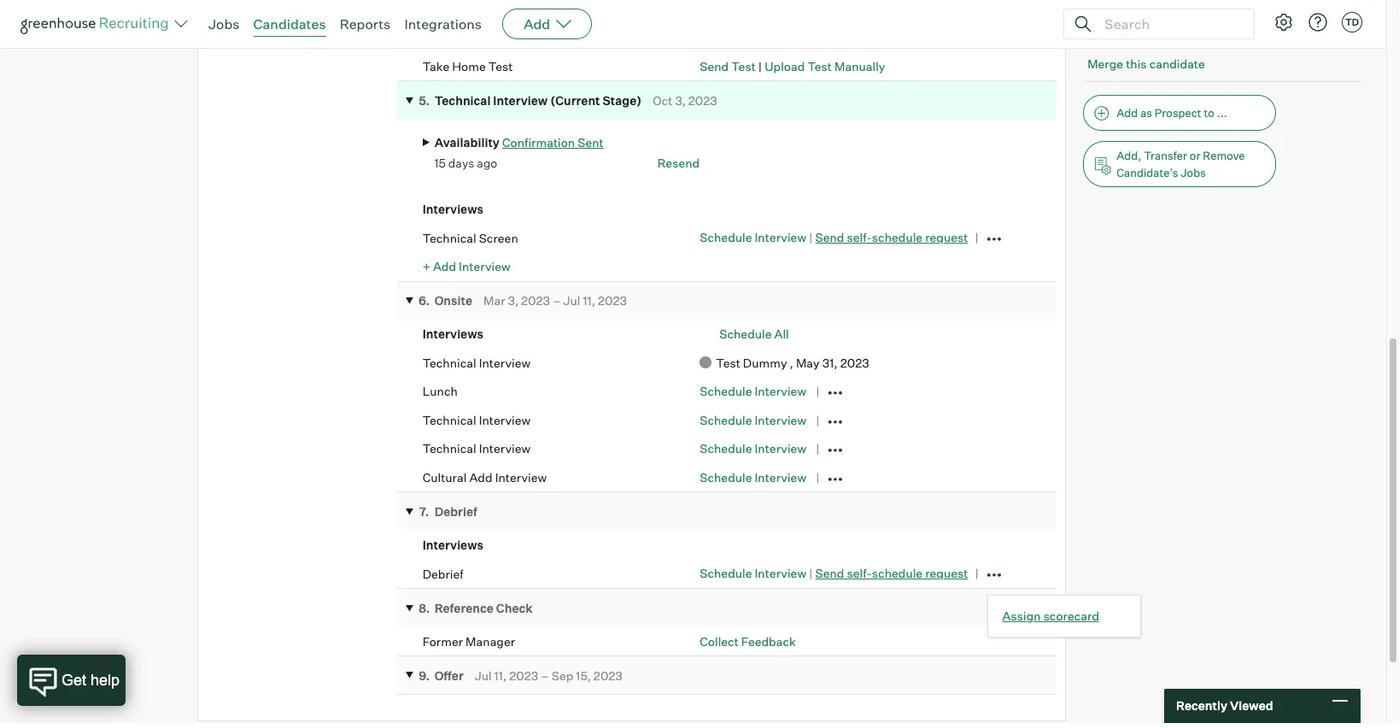 Task type: describe. For each thing, give the bounding box(es) containing it.
test down 4. take home test oct 3, 2023
[[489, 59, 513, 73]]

3 technical interview from the top
[[423, 441, 531, 456]]

– for jul 11, 2023
[[541, 668, 549, 682]]

this
[[1127, 56, 1147, 71]]

all
[[775, 327, 790, 341]]

resend
[[658, 155, 700, 170]]

schedule interview | send self-schedule request for debrief
[[700, 566, 969, 581]]

2 interviews from the top
[[423, 327, 484, 341]]

collect
[[700, 634, 739, 649]]

remove
[[1204, 149, 1246, 162]]

schedule for debrief
[[872, 566, 923, 581]]

confirmation
[[503, 135, 575, 149]]

td
[[1346, 16, 1360, 28]]

greenhouse recruiting image
[[21, 14, 174, 34]]

or
[[1190, 149, 1201, 162]]

0 vertical spatial 3,
[[561, 25, 572, 40]]

...
[[1218, 106, 1228, 120]]

add, transfer or remove candidate's jobs
[[1117, 149, 1246, 180]]

0 horizontal spatial 11,
[[495, 668, 507, 682]]

send self-schedule request link for debrief
[[816, 566, 969, 581]]

0 vertical spatial |
[[759, 59, 762, 73]]

1 vertical spatial jul
[[475, 668, 492, 682]]

add, transfer or remove candidate's jobs button
[[1084, 141, 1277, 187]]

availability confirmation sent 15 days ago
[[435, 135, 604, 170]]

15,
[[576, 668, 591, 682]]

8.
[[419, 601, 430, 615]]

send test | upload test manually
[[700, 59, 886, 73]]

integrations
[[405, 15, 482, 32]]

send for debrief
[[816, 566, 845, 581]]

7.
[[420, 504, 429, 519]]

1 vertical spatial take
[[423, 59, 450, 73]]

days
[[449, 155, 475, 170]]

sep
[[552, 668, 574, 682]]

former
[[423, 634, 463, 649]]

mar
[[484, 293, 506, 308]]

offer
[[435, 668, 464, 682]]

schedule for technical screen
[[872, 230, 923, 245]]

add as prospect to ...
[[1117, 106, 1228, 120]]

candidate's
[[1117, 166, 1179, 180]]

add right cultural
[[470, 470, 493, 484]]

6.
[[419, 293, 430, 308]]

technical screen
[[423, 230, 519, 245]]

reference
[[435, 601, 494, 615]]

prospect
[[1155, 106, 1202, 120]]

3 schedule interview link from the top
[[700, 413, 807, 427]]

Search text field
[[1101, 12, 1239, 36]]

1 schedule interview from the top
[[700, 384, 807, 399]]

– for mar 3, 2023
[[553, 293, 561, 308]]

1 interviews from the top
[[423, 202, 484, 216]]

oct 3, 2023
[[653, 93, 718, 108]]

4 schedule interview from the top
[[700, 470, 807, 484]]

jobs link
[[209, 15, 240, 32]]

availability
[[435, 135, 500, 149]]

0 vertical spatial 11,
[[583, 293, 596, 308]]

(current
[[551, 93, 600, 108]]

schedule all link
[[720, 327, 790, 341]]

31,
[[823, 355, 838, 370]]

15
[[435, 155, 446, 170]]

assign scorecard
[[1003, 609, 1100, 623]]

candidates
[[253, 15, 326, 32]]

| for technical screen
[[810, 230, 813, 245]]

check
[[496, 601, 533, 615]]

2 schedule interview link from the top
[[700, 384, 807, 399]]

ago
[[477, 155, 498, 170]]

| for debrief
[[810, 566, 813, 581]]

1 technical interview from the top
[[423, 355, 531, 370]]

candidate
[[1150, 56, 1206, 71]]

confirmation sent button
[[503, 135, 604, 149]]

dummy
[[743, 355, 788, 370]]

sent
[[578, 135, 604, 149]]

td button
[[1343, 12, 1363, 32]]

screen
[[479, 230, 519, 245]]

onsite
[[435, 293, 473, 308]]

1 vertical spatial 3,
[[676, 93, 686, 108]]

cultural add interview
[[423, 470, 547, 484]]

+ add interview link
[[423, 259, 511, 274]]

4.
[[419, 25, 430, 40]]

schedule all
[[720, 327, 790, 341]]

upload test manually link
[[765, 59, 886, 73]]

candidates link
[[253, 15, 326, 32]]

send test link
[[700, 59, 756, 73]]

4. take home test oct 3, 2023
[[419, 25, 606, 40]]

7. debrief
[[420, 504, 478, 519]]

request for technical screen
[[926, 230, 969, 245]]

self- for debrief
[[847, 566, 873, 581]]

add right the +
[[433, 259, 456, 274]]

test right upload
[[808, 59, 832, 73]]

upload
[[765, 59, 805, 73]]

recently
[[1177, 698, 1228, 713]]

not
[[1120, 29, 1139, 43]]

scorecard
[[1044, 609, 1100, 623]]

test left dummy in the right of the page
[[716, 355, 741, 370]]

add inside popup button
[[524, 15, 551, 32]]

take home test
[[423, 59, 513, 73]]

+ add interview
[[423, 259, 511, 274]]

add,
[[1117, 149, 1142, 162]]

assign scorecard link
[[1003, 609, 1100, 623]]

technical down take home test
[[435, 93, 491, 108]]

technical down lunch
[[423, 413, 477, 427]]

test up take home test
[[503, 25, 528, 40]]

assign
[[1003, 609, 1042, 623]]

to
[[1205, 106, 1215, 120]]

merge
[[1088, 56, 1124, 71]]

5.
[[419, 93, 430, 108]]



Task type: vqa. For each thing, say whether or not it's contained in the screenshot.
leftmost by
no



Task type: locate. For each thing, give the bounding box(es) containing it.
3 schedule interview from the top
[[700, 441, 807, 456]]

merge this candidate link
[[1088, 56, 1206, 71]]

jobs inside add, transfer or remove candidate's jobs
[[1181, 166, 1207, 180]]

home up take home test
[[465, 25, 500, 40]]

td button
[[1339, 9, 1367, 36]]

email
[[1142, 29, 1171, 43]]

0 vertical spatial send self-schedule request link
[[816, 230, 969, 245]]

take
[[435, 25, 463, 40], [423, 59, 450, 73]]

feedback
[[742, 634, 796, 649]]

Do Not Email checkbox
[[1087, 29, 1098, 40]]

5. technical interview (current stage)
[[419, 93, 642, 108]]

1 horizontal spatial oct
[[653, 93, 673, 108]]

3 interviews from the top
[[423, 537, 484, 552]]

do not email
[[1103, 29, 1171, 43]]

2 send self-schedule request link from the top
[[816, 566, 969, 581]]

9.
[[419, 668, 430, 682]]

1 vertical spatial 11,
[[495, 668, 507, 682]]

1 vertical spatial –
[[541, 668, 549, 682]]

debrief right 7.
[[435, 504, 478, 519]]

integrations link
[[405, 15, 482, 32]]

technical interview
[[423, 355, 531, 370], [423, 413, 531, 427], [423, 441, 531, 456]]

1 vertical spatial request
[[926, 566, 969, 581]]

take right 4.
[[435, 25, 463, 40]]

recently viewed
[[1177, 698, 1274, 713]]

technical up + add interview link
[[423, 230, 477, 245]]

3, right mar
[[508, 293, 519, 308]]

send for technical screen
[[816, 230, 845, 245]]

2 technical interview from the top
[[423, 413, 531, 427]]

schedule interview
[[700, 384, 807, 399], [700, 413, 807, 427], [700, 441, 807, 456], [700, 470, 807, 484]]

configure image
[[1274, 12, 1295, 32]]

2 vertical spatial interviews
[[423, 537, 484, 552]]

add up 5. technical interview (current stage)
[[524, 15, 551, 32]]

– left sep
[[541, 668, 549, 682]]

oct right 'stage)'
[[653, 93, 673, 108]]

0 horizontal spatial jobs
[[209, 15, 240, 32]]

0 vertical spatial home
[[465, 25, 500, 40]]

jobs left candidates 'link'
[[209, 15, 240, 32]]

– right mar
[[553, 293, 561, 308]]

2 schedule interview | send self-schedule request from the top
[[700, 566, 969, 581]]

test dummy                , may 31, 2023
[[716, 355, 885, 370]]

2 vertical spatial technical interview
[[423, 441, 531, 456]]

add button
[[503, 9, 592, 39]]

test left upload
[[732, 59, 756, 73]]

0 horizontal spatial –
[[541, 668, 549, 682]]

debrief up 8.
[[423, 566, 464, 581]]

collect feedback link
[[700, 634, 796, 649]]

3, up (current
[[561, 25, 572, 40]]

interviews up technical screen
[[423, 202, 484, 216]]

home down the integrations 'link'
[[452, 59, 486, 73]]

1 horizontal spatial –
[[553, 293, 561, 308]]

0 vertical spatial oct
[[539, 25, 559, 40]]

send self-schedule request link
[[816, 230, 969, 245], [816, 566, 969, 581]]

transfer
[[1145, 149, 1188, 162]]

do
[[1103, 29, 1118, 43]]

viewed
[[1231, 698, 1274, 713]]

0 vertical spatial jul
[[564, 293, 581, 308]]

no decision image
[[700, 0, 716, 7]]

interviews down onsite
[[423, 327, 484, 341]]

lunch
[[423, 384, 458, 399]]

take down 4.
[[423, 59, 450, 73]]

1 horizontal spatial jul
[[564, 293, 581, 308]]

as
[[1141, 106, 1153, 120]]

0 vertical spatial request
[[926, 230, 969, 245]]

0 vertical spatial schedule
[[872, 230, 923, 245]]

8. reference check
[[419, 601, 533, 615]]

add
[[524, 15, 551, 32], [1117, 106, 1139, 120], [433, 259, 456, 274], [470, 470, 493, 484]]

1 vertical spatial |
[[810, 230, 813, 245]]

1 vertical spatial send self-schedule request link
[[816, 566, 969, 581]]

1 self- from the top
[[847, 230, 873, 245]]

may
[[796, 355, 820, 370]]

1 horizontal spatial 3,
[[561, 25, 572, 40]]

manager
[[466, 634, 515, 649]]

reports link
[[340, 15, 391, 32]]

technical up lunch
[[423, 355, 477, 370]]

,
[[790, 355, 794, 370]]

stage)
[[603, 93, 642, 108]]

add inside button
[[1117, 106, 1139, 120]]

2 horizontal spatial 3,
[[676, 93, 686, 108]]

request
[[926, 230, 969, 245], [926, 566, 969, 581]]

jul right offer
[[475, 668, 492, 682]]

1 vertical spatial technical interview
[[423, 413, 531, 427]]

1 vertical spatial send
[[816, 230, 845, 245]]

schedule interview | send self-schedule request
[[700, 230, 969, 245], [700, 566, 969, 581]]

6. onsite mar 3, 2023 – jul 11, 2023
[[419, 293, 627, 308]]

2023
[[575, 25, 604, 40], [689, 93, 718, 108], [521, 293, 550, 308], [598, 293, 627, 308], [841, 355, 870, 370], [510, 668, 539, 682], [594, 668, 623, 682]]

1 vertical spatial debrief
[[423, 566, 464, 581]]

+
[[423, 259, 431, 274]]

0 vertical spatial –
[[553, 293, 561, 308]]

2 vertical spatial |
[[810, 566, 813, 581]]

jobs
[[209, 15, 240, 32], [1181, 166, 1207, 180]]

schedule interview | send self-schedule request for technical screen
[[700, 230, 969, 245]]

1 vertical spatial self-
[[847, 566, 873, 581]]

manually
[[835, 59, 886, 73]]

|
[[759, 59, 762, 73], [810, 230, 813, 245], [810, 566, 813, 581]]

add left as
[[1117, 106, 1139, 120]]

0 vertical spatial take
[[435, 25, 463, 40]]

jul right mar
[[564, 293, 581, 308]]

6 schedule interview link from the top
[[700, 566, 807, 581]]

0 horizontal spatial jul
[[475, 668, 492, 682]]

send
[[700, 59, 729, 73], [816, 230, 845, 245], [816, 566, 845, 581]]

2 vertical spatial 3,
[[508, 293, 519, 308]]

2 vertical spatial send
[[816, 566, 845, 581]]

collect feedback
[[700, 634, 796, 649]]

1 request from the top
[[926, 230, 969, 245]]

1 vertical spatial interviews
[[423, 327, 484, 341]]

self- for technical screen
[[847, 230, 873, 245]]

2 request from the top
[[926, 566, 969, 581]]

1 vertical spatial schedule interview | send self-schedule request
[[700, 566, 969, 581]]

resend button
[[658, 155, 700, 170]]

request for debrief
[[926, 566, 969, 581]]

0 horizontal spatial oct
[[539, 25, 559, 40]]

2 self- from the top
[[847, 566, 873, 581]]

merge this candidate
[[1088, 56, 1206, 71]]

jobs down or
[[1181, 166, 1207, 180]]

0 vertical spatial self-
[[847, 230, 873, 245]]

technical interview down lunch
[[423, 413, 531, 427]]

send self-schedule request link for technical screen
[[816, 230, 969, 245]]

technical up cultural
[[423, 441, 477, 456]]

technical interview up cultural add interview on the bottom of the page
[[423, 441, 531, 456]]

5 schedule interview link from the top
[[700, 470, 807, 484]]

oct up 5. technical interview (current stage)
[[539, 25, 559, 40]]

1 vertical spatial home
[[452, 59, 486, 73]]

0 vertical spatial debrief
[[435, 504, 478, 519]]

schedule
[[700, 230, 753, 245], [720, 327, 772, 341], [700, 384, 753, 399], [700, 413, 753, 427], [700, 441, 753, 456], [700, 470, 753, 484], [700, 566, 753, 581]]

3, right 'stage)'
[[676, 93, 686, 108]]

former manager
[[423, 634, 515, 649]]

interviews down 7. debrief
[[423, 537, 484, 552]]

home
[[465, 25, 500, 40], [452, 59, 486, 73]]

9. offer jul 11, 2023 – sep 15, 2023
[[419, 668, 623, 682]]

1 schedule from the top
[[872, 230, 923, 245]]

add as prospect to ... button
[[1084, 95, 1277, 131]]

0 vertical spatial technical interview
[[423, 355, 531, 370]]

reports
[[340, 15, 391, 32]]

1 schedule interview link from the top
[[700, 230, 807, 245]]

test
[[503, 25, 528, 40], [489, 59, 513, 73], [732, 59, 756, 73], [808, 59, 832, 73], [716, 355, 741, 370]]

1 vertical spatial oct
[[653, 93, 673, 108]]

1 send self-schedule request link from the top
[[816, 230, 969, 245]]

2 schedule interview from the top
[[700, 413, 807, 427]]

0 vertical spatial send
[[700, 59, 729, 73]]

1 vertical spatial schedule
[[872, 566, 923, 581]]

0 horizontal spatial 3,
[[508, 293, 519, 308]]

0 vertical spatial schedule interview | send self-schedule request
[[700, 230, 969, 245]]

1 horizontal spatial jobs
[[1181, 166, 1207, 180]]

1 vertical spatial jobs
[[1181, 166, 1207, 180]]

1 schedule interview | send self-schedule request from the top
[[700, 230, 969, 245]]

4 schedule interview link from the top
[[700, 441, 807, 456]]

2 schedule from the top
[[872, 566, 923, 581]]

0 vertical spatial jobs
[[209, 15, 240, 32]]

0 vertical spatial interviews
[[423, 202, 484, 216]]

cultural
[[423, 470, 467, 484]]

oct
[[539, 25, 559, 40], [653, 93, 673, 108]]

technical interview up lunch
[[423, 355, 531, 370]]

1 horizontal spatial 11,
[[583, 293, 596, 308]]



